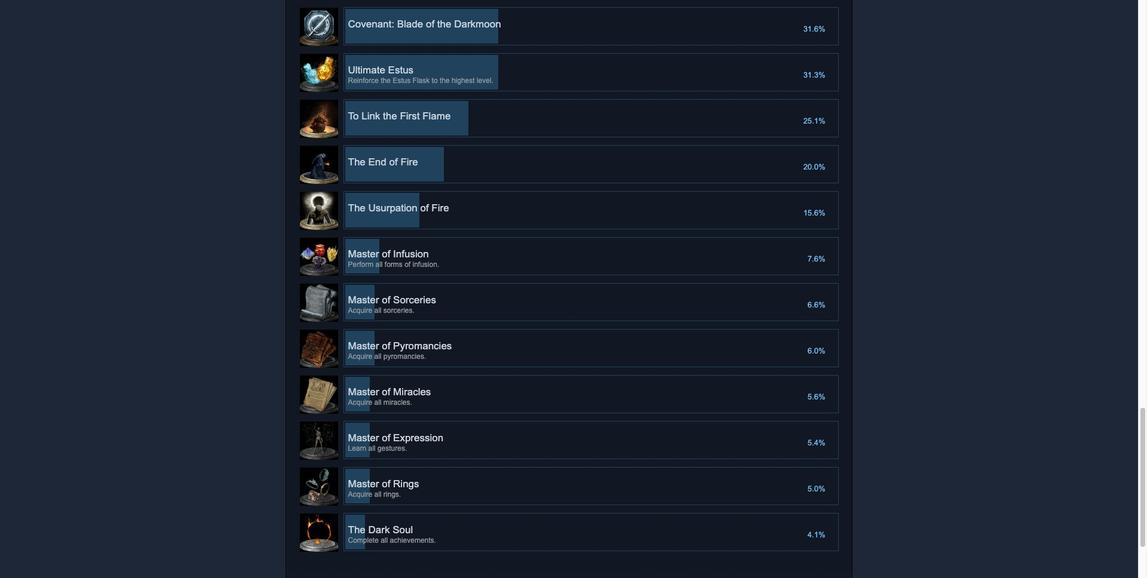 Task type: locate. For each thing, give the bounding box(es) containing it.
all inside master of pyromancies acquire all pyromancies.
[[374, 352, 381, 361]]

of inside 'master of expression learn all gestures.'
[[382, 433, 390, 444]]

3 the from the top
[[348, 525, 366, 536]]

to
[[348, 111, 359, 122]]

of up miracles.
[[382, 387, 390, 398]]

of up "gestures."
[[382, 433, 390, 444]]

darkmoon
[[454, 19, 501, 30]]

acquire for master of rings
[[348, 490, 372, 499]]

2 master from the top
[[348, 295, 379, 306]]

all left 'sorceries.'
[[374, 306, 381, 315]]

master of pyromancies acquire all pyromancies.
[[348, 341, 452, 361]]

estus up flask
[[388, 65, 413, 76]]

2 vertical spatial the
[[348, 525, 366, 536]]

1 vertical spatial fire
[[432, 203, 449, 214]]

5 master from the top
[[348, 433, 379, 444]]

master for master of pyromancies
[[348, 341, 379, 352]]

sorceries
[[393, 295, 436, 306]]

of
[[426, 19, 434, 30], [389, 157, 398, 168], [420, 203, 429, 214], [382, 249, 390, 260], [405, 260, 411, 269], [382, 295, 390, 306], [382, 341, 390, 352], [382, 387, 390, 398], [382, 433, 390, 444], [382, 479, 390, 490]]

master
[[348, 249, 379, 260], [348, 295, 379, 306], [348, 341, 379, 352], [348, 387, 379, 398], [348, 433, 379, 444], [348, 479, 379, 490]]

1 vertical spatial the
[[348, 203, 366, 214]]

the
[[348, 157, 366, 168], [348, 203, 366, 214], [348, 525, 366, 536]]

0 vertical spatial the
[[348, 157, 366, 168]]

4 master from the top
[[348, 387, 379, 398]]

acquire left rings.
[[348, 490, 372, 499]]

3 acquire from the top
[[348, 398, 372, 407]]

estus
[[388, 65, 413, 76], [393, 76, 411, 85]]

1 vertical spatial estus
[[393, 76, 411, 85]]

acquire left pyromancies.
[[348, 352, 372, 361]]

of up pyromancies.
[[382, 341, 390, 352]]

the usurpation of fire
[[348, 203, 449, 214]]

1 master from the top
[[348, 249, 379, 260]]

4 acquire from the top
[[348, 490, 372, 499]]

acquire
[[348, 306, 372, 315], [348, 352, 372, 361], [348, 398, 372, 407], [348, 490, 372, 499]]

of inside master of miracles acquire all miracles.
[[382, 387, 390, 398]]

end
[[368, 157, 386, 168]]

acquire inside master of rings acquire all rings.
[[348, 490, 372, 499]]

master for master of expression
[[348, 433, 379, 444]]

all down dark
[[381, 536, 388, 545]]

the end of fire
[[348, 157, 418, 168]]

miracles
[[393, 387, 431, 398]]

1 the from the top
[[348, 157, 366, 168]]

master for master of sorceries
[[348, 295, 379, 306]]

acquire inside master of miracles acquire all miracles.
[[348, 398, 372, 407]]

to
[[432, 76, 438, 85]]

master inside master of infusion perform all forms of infusion.
[[348, 249, 379, 260]]

all inside 'master of expression learn all gestures.'
[[368, 444, 376, 453]]

miracles.
[[383, 398, 412, 407]]

master down the master of sorceries acquire all sorceries.
[[348, 341, 379, 352]]

acquire left 'sorceries.'
[[348, 306, 372, 315]]

0 horizontal spatial fire
[[401, 157, 418, 168]]

ultimate
[[348, 65, 385, 76]]

master up perform
[[348, 249, 379, 260]]

master left the miracles at left bottom
[[348, 387, 379, 398]]

all left rings.
[[374, 490, 381, 499]]

the dark soul complete all achievements.
[[348, 525, 436, 545]]

the up complete
[[348, 525, 366, 536]]

master inside master of pyromancies acquire all pyromancies.
[[348, 341, 379, 352]]

all inside master of rings acquire all rings.
[[374, 490, 381, 499]]

fire
[[401, 157, 418, 168], [432, 203, 449, 214]]

sorceries.
[[383, 306, 415, 315]]

2 acquire from the top
[[348, 352, 372, 361]]

rings
[[393, 479, 419, 490]]

master inside 'master of expression learn all gestures.'
[[348, 433, 379, 444]]

achievements.
[[390, 536, 436, 545]]

of inside master of rings acquire all rings.
[[382, 479, 390, 490]]

infusion.
[[413, 260, 439, 269]]

the inside the dark soul complete all achievements.
[[348, 525, 366, 536]]

all
[[375, 260, 383, 269], [374, 306, 381, 315], [374, 352, 381, 361], [374, 398, 381, 407], [368, 444, 376, 453], [374, 490, 381, 499], [381, 536, 388, 545]]

the left 'usurpation'
[[348, 203, 366, 214]]

the left darkmoon
[[437, 19, 451, 30]]

the left end
[[348, 157, 366, 168]]

all inside the master of sorceries acquire all sorceries.
[[374, 306, 381, 315]]

estus left flask
[[393, 76, 411, 85]]

master up the learn
[[348, 433, 379, 444]]

of up 'sorceries.'
[[382, 295, 390, 306]]

master inside the master of sorceries acquire all sorceries.
[[348, 295, 379, 306]]

all for pyromancies
[[374, 352, 381, 361]]

of right end
[[389, 157, 398, 168]]

master inside master of rings acquire all rings.
[[348, 479, 379, 490]]

pyromancies
[[393, 341, 452, 352]]

all for miracles
[[374, 398, 381, 407]]

rings.
[[383, 490, 401, 499]]

master down perform
[[348, 295, 379, 306]]

fire right 'usurpation'
[[432, 203, 449, 214]]

acquire inside the master of sorceries acquire all sorceries.
[[348, 306, 372, 315]]

acquire left miracles.
[[348, 398, 372, 407]]

all left pyromancies.
[[374, 352, 381, 361]]

the
[[437, 19, 451, 30], [381, 76, 391, 85], [440, 76, 450, 85], [383, 111, 397, 122]]

complete
[[348, 536, 379, 545]]

all inside master of infusion perform all forms of infusion.
[[375, 260, 383, 269]]

master inside master of miracles acquire all miracles.
[[348, 387, 379, 398]]

covenant: blade of the darkmoon
[[348, 19, 501, 30]]

all right the learn
[[368, 444, 376, 453]]

expression
[[393, 433, 443, 444]]

fire right end
[[401, 157, 418, 168]]

master of miracles acquire all miracles.
[[348, 387, 431, 407]]

the right the link
[[383, 111, 397, 122]]

3 master from the top
[[348, 341, 379, 352]]

1 acquire from the top
[[348, 306, 372, 315]]

2 the from the top
[[348, 203, 366, 214]]

of up rings.
[[382, 479, 390, 490]]

master down the learn
[[348, 479, 379, 490]]

6 master from the top
[[348, 479, 379, 490]]

acquire for master of sorceries
[[348, 306, 372, 315]]

1 horizontal spatial fire
[[432, 203, 449, 214]]

fire for the end of fire
[[401, 157, 418, 168]]

dark
[[368, 525, 390, 536]]

of right 'usurpation'
[[420, 203, 429, 214]]

all left miracles.
[[374, 398, 381, 407]]

all inside master of miracles acquire all miracles.
[[374, 398, 381, 407]]

all inside the dark soul complete all achievements.
[[381, 536, 388, 545]]

all for infusion
[[375, 260, 383, 269]]

gestures.
[[377, 444, 407, 453]]

0 vertical spatial fire
[[401, 157, 418, 168]]

all left forms
[[375, 260, 383, 269]]

soul
[[393, 525, 413, 536]]

acquire inside master of pyromancies acquire all pyromancies.
[[348, 352, 372, 361]]

covenant:
[[348, 19, 394, 30]]



Task type: vqa. For each thing, say whether or not it's contained in the screenshot.
sixth the Master
yes



Task type: describe. For each thing, give the bounding box(es) containing it.
link
[[362, 111, 380, 122]]

highest
[[452, 76, 475, 85]]

the down the ultimate
[[381, 76, 391, 85]]

master of sorceries acquire all sorceries.
[[348, 295, 436, 315]]

pyromancies.
[[383, 352, 426, 361]]

of right blade
[[426, 19, 434, 30]]

of up forms
[[382, 249, 390, 260]]

all for expression
[[368, 444, 376, 453]]

master of rings acquire all rings.
[[348, 479, 419, 499]]

fire for the usurpation of fire
[[432, 203, 449, 214]]

level.
[[477, 76, 493, 85]]

master for master of rings
[[348, 479, 379, 490]]

ultimate estus reinforce the estus flask to the highest level.
[[348, 65, 493, 85]]

the for the end of fire
[[348, 157, 366, 168]]

all for sorceries
[[374, 306, 381, 315]]

master for master of infusion
[[348, 249, 379, 260]]

learn
[[348, 444, 366, 453]]

of down infusion
[[405, 260, 411, 269]]

reinforce
[[348, 76, 379, 85]]

first
[[400, 111, 420, 122]]

of inside master of pyromancies acquire all pyromancies.
[[382, 341, 390, 352]]

master for master of miracles
[[348, 387, 379, 398]]

the right to
[[440, 76, 450, 85]]

flask
[[413, 76, 430, 85]]

acquire for master of pyromancies
[[348, 352, 372, 361]]

forms
[[385, 260, 403, 269]]

all for soul
[[381, 536, 388, 545]]

perform
[[348, 260, 374, 269]]

blade
[[397, 19, 423, 30]]

of inside the master of sorceries acquire all sorceries.
[[382, 295, 390, 306]]

flame
[[423, 111, 451, 122]]

master of expression learn all gestures.
[[348, 433, 443, 453]]

the for the usurpation of fire
[[348, 203, 366, 214]]

0 vertical spatial estus
[[388, 65, 413, 76]]

to link the first flame
[[348, 111, 451, 122]]

master of infusion perform all forms of infusion.
[[348, 249, 439, 269]]

acquire for master of miracles
[[348, 398, 372, 407]]

infusion
[[393, 249, 429, 260]]

all for rings
[[374, 490, 381, 499]]

usurpation
[[368, 203, 417, 214]]



